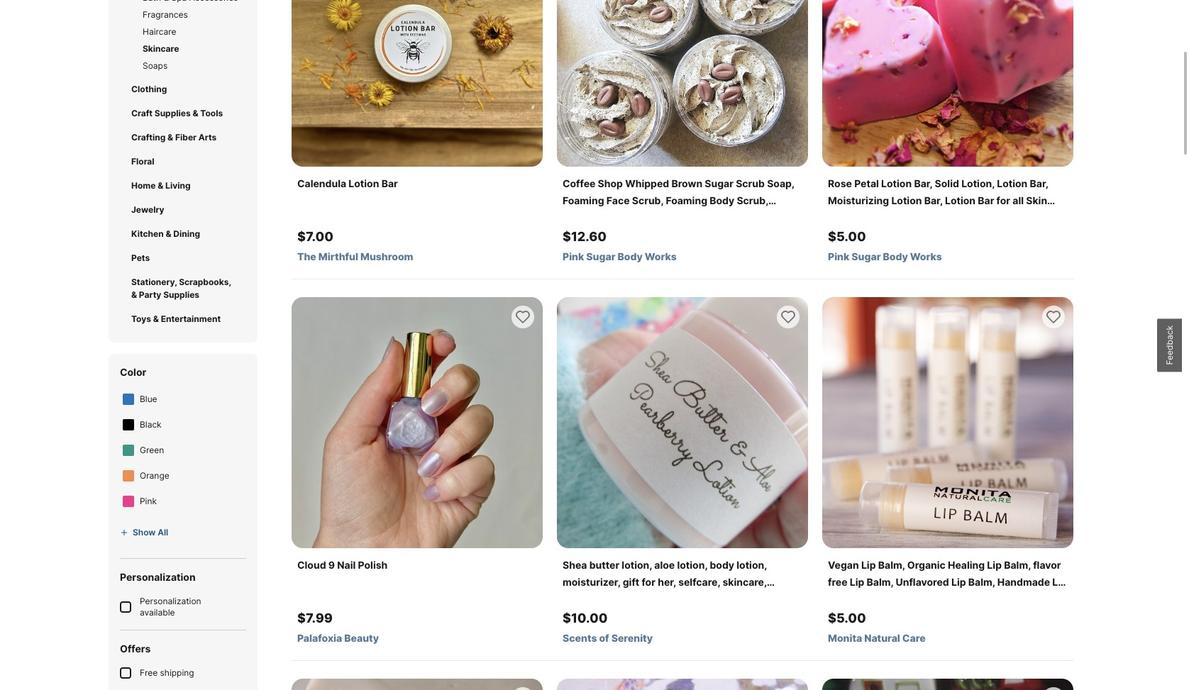 Task type: describe. For each thing, give the bounding box(es) containing it.
for inside rose petal lotion bar, solid lotion, lotion bar, moisturizing lotion bar, lotion bar for all skin types, 2oz bar $5.00 pink sugar body works
[[997, 194, 1010, 206]]

sugar left scrub
[[705, 177, 734, 189]]

pink sugar body works link for sugar
[[563, 250, 802, 263]]

fragrances haircare skincare soaps
[[143, 9, 188, 71]]

foaming down whipped
[[666, 194, 707, 206]]

craft supplies & tools
[[131, 108, 223, 118]]

$7.99 palafoxia beauty
[[297, 611, 379, 644]]

unflavored
[[896, 576, 949, 588]]

clothing link
[[131, 83, 235, 96]]

clothing
[[131, 84, 167, 94]]

monita
[[828, 632, 862, 644]]

9
[[328, 559, 335, 571]]

pets link
[[131, 252, 235, 265]]

floral link
[[131, 155, 235, 168]]

shop
[[598, 177, 623, 189]]

scents of serenity link
[[563, 632, 802, 645]]

0 vertical spatial bar
[[381, 177, 398, 189]]

mushroom
[[360, 250, 413, 263]]

skincare,
[[723, 576, 767, 588]]

vegan
[[828, 559, 859, 571]]

offers
[[120, 643, 151, 655]]

scents
[[563, 632, 597, 644]]

serenity
[[611, 632, 653, 644]]

product
[[983, 593, 1022, 605]]

silky
[[728, 593, 751, 605]]

jewelry
[[131, 204, 164, 215]]

beauty
[[344, 632, 379, 644]]

stuffer,
[[607, 593, 642, 605]]

balm, left organic
[[878, 559, 905, 571]]

monita natural care link
[[828, 632, 1068, 645]]

healing
[[948, 559, 985, 571]]

stationery, scrapbooks, & party supplies button
[[120, 270, 246, 307]]

personalization available
[[140, 596, 201, 618]]

toys & entertainment
[[131, 314, 221, 324]]

color
[[120, 366, 146, 378]]

orange
[[140, 470, 169, 481]]

the
[[297, 250, 316, 263]]

& for dining
[[166, 228, 171, 239]]

pink sugar body works link for $5.00
[[828, 250, 1068, 263]]

$7.99
[[297, 611, 333, 626]]

product name is cloud 9 nail polish image
[[292, 297, 543, 548]]

crafting
[[131, 132, 166, 143]]

tools
[[200, 108, 223, 118]]

free
[[140, 668, 158, 678]]

fragrances link
[[143, 9, 246, 21]]

works inside rose petal lotion bar, solid lotion, lotion bar, moisturizing lotion bar, lotion bar for all skin types, 2oz bar $5.00 pink sugar body works
[[910, 250, 942, 263]]

favorite image
[[1045, 309, 1062, 326]]

$5.00 inside vegan lip balm, organic healing lip balm, flavor free lip balm, unflavored lip balm, handmade lip balm, moisturizing lip balm, lip product $5.00 monita natural care
[[828, 611, 866, 626]]

free
[[828, 576, 847, 588]]

product name is calendula lotion bar image
[[292, 0, 543, 167]]

pets button
[[120, 246, 246, 270]]

favorite image for shea
[[780, 309, 797, 326]]

lotion, up selfcare,
[[677, 559, 707, 571]]

mirthful
[[318, 250, 358, 263]]

product name is coffee shop whipped brown sugar scrub soap, foaming face scrub, foaming body scrub, foaming brown sugar scrub, image
[[557, 0, 808, 167]]

whipped
[[625, 177, 669, 189]]

toys & entertainment link
[[131, 313, 235, 326]]

the mirthful mushroom link
[[297, 250, 537, 263]]

entertainment
[[161, 314, 221, 324]]

kitchen & dining
[[131, 228, 200, 239]]

favorite image for $7.99
[[514, 309, 531, 326]]

2 horizontal spatial scrub,
[[737, 194, 768, 206]]

jewelry button
[[120, 198, 246, 222]]

personalization for personalization
[[120, 571, 196, 583]]

types,
[[828, 211, 860, 223]]

rose
[[828, 177, 852, 189]]

body inside rose petal lotion bar, solid lotion, lotion bar, moisturizing lotion bar, lotion bar for all skin types, 2oz bar $5.00 pink sugar body works
[[883, 250, 908, 263]]

scrub
[[736, 177, 765, 189]]

foaming up $12.60 at the top
[[563, 211, 604, 223]]

product name is raze organic handmade acne bar image
[[292, 679, 543, 690]]

lip right healing
[[987, 559, 1002, 571]]

toys & entertainment button
[[120, 307, 246, 331]]

of
[[599, 632, 609, 644]]

cloud
[[297, 559, 326, 571]]

kitchen & dining link
[[131, 228, 235, 241]]

coffee shop whipped brown sugar scrub soap, foaming face scrub, foaming body scrub, foaming brown sugar scrub, link
[[563, 175, 802, 223]]

flavor
[[1033, 559, 1061, 571]]

skincare
[[143, 43, 179, 54]]

available
[[140, 607, 175, 618]]

aloe
[[654, 559, 675, 571]]

show
[[133, 527, 156, 538]]

body
[[710, 559, 734, 571]]

face
[[606, 194, 630, 206]]

& inside the stationery, scrapbooks, & party supplies
[[131, 289, 137, 300]]

product name is shea butter lotion, aloe lotion, body lotion, moisturizer, gift for her, selfcare, skincare, stocking stuffer, pearberry lotion, silky image
[[557, 297, 808, 548]]

stationery, scrapbooks, & party supplies link
[[131, 276, 235, 302]]

skin
[[1026, 194, 1047, 206]]

balm, down healing
[[968, 576, 995, 588]]

pets
[[131, 253, 150, 263]]

dining
[[173, 228, 200, 239]]

coffee
[[563, 177, 596, 189]]

balm, down free on the bottom right of the page
[[828, 593, 855, 605]]

skincare link
[[143, 43, 246, 55]]

palafoxia beauty link
[[297, 632, 537, 645]]

personalization for personalization available
[[140, 596, 201, 607]]

clothing button
[[120, 77, 246, 101]]

sugar down $12.60 at the top
[[586, 250, 615, 263]]

rose petal lotion bar, solid lotion, lotion bar, moisturizing lotion bar, lotion bar for all skin types, 2oz bar $5.00 pink sugar body works
[[828, 177, 1048, 263]]

1 vertical spatial brown
[[606, 211, 637, 223]]

vegan lip balm, organic healing lip balm, flavor free lip balm, unflavored lip balm, handmade lip balm, moisturizing lip balm, lip product link
[[828, 557, 1068, 605]]

crafting & fiber arts link
[[131, 131, 235, 144]]

scrapbooks,
[[179, 277, 231, 287]]

1 horizontal spatial scrub,
[[671, 211, 703, 223]]

show all
[[133, 527, 168, 538]]



Task type: locate. For each thing, give the bounding box(es) containing it.
shipping
[[160, 668, 194, 678]]

personalization
[[120, 571, 196, 583], [140, 596, 201, 607]]

her,
[[658, 576, 676, 588]]

supplies up crafting & fiber arts
[[154, 108, 191, 118]]

product name is beard balm, beard moisturizer, skincare for men, beard care product, men grooming, fathers day gift, gift for men, gift for dad, unique gift image
[[557, 679, 808, 690]]

1 $5.00 from the top
[[828, 229, 866, 244]]

body
[[710, 194, 734, 206], [618, 250, 643, 263], [883, 250, 908, 263]]

0 horizontal spatial for
[[642, 576, 655, 588]]

$5.00
[[828, 229, 866, 244], [828, 611, 866, 626]]

&
[[193, 108, 198, 118], [167, 132, 173, 143], [158, 180, 163, 191], [166, 228, 171, 239], [131, 289, 137, 300], [153, 314, 159, 324]]

balm,
[[878, 559, 905, 571], [1004, 559, 1031, 571], [867, 576, 893, 588], [968, 576, 995, 588], [828, 593, 855, 605]]

& right the toys
[[153, 314, 159, 324]]

brown right whipped
[[671, 177, 702, 189]]

product name is rose petal lotion bar, solid lotion, lotion bar, moisturizing lotion bar, lotion bar for all skin types, 2oz bar image
[[822, 0, 1073, 167]]

selfcare,
[[678, 576, 720, 588]]

0 horizontal spatial body
[[618, 250, 643, 263]]

personalization up available at the left
[[140, 596, 201, 607]]

balm, left unflavored
[[867, 576, 893, 588]]

2oz
[[863, 211, 881, 223]]

0 horizontal spatial brown
[[606, 211, 637, 223]]

lotion, up skincare,
[[737, 559, 767, 571]]

balm,
[[937, 593, 964, 605]]

moisturizing inside rose petal lotion bar, solid lotion, lotion bar, moisturizing lotion bar, lotion bar for all skin types, 2oz bar $5.00 pink sugar body works
[[828, 194, 889, 206]]

polish
[[358, 559, 388, 571]]

2 horizontal spatial bar
[[978, 194, 994, 206]]

scrub,
[[632, 194, 664, 206], [737, 194, 768, 206], [671, 211, 703, 223]]

1 vertical spatial for
[[642, 576, 655, 588]]

1 horizontal spatial for
[[997, 194, 1010, 206]]

lip right free on the bottom right of the page
[[850, 576, 864, 588]]

2 $5.00 from the top
[[828, 611, 866, 626]]

cloud 9 nail polish link
[[297, 557, 537, 574]]

arts
[[198, 132, 217, 143]]

lotion, down selfcare,
[[695, 593, 726, 605]]

sugar
[[705, 177, 734, 189], [640, 211, 668, 223], [586, 250, 615, 263], [852, 250, 881, 263]]

home & living link
[[131, 179, 235, 192]]

soaps link
[[143, 60, 246, 72]]

rose petal lotion bar, solid lotion, lotion bar, moisturizing lotion bar, lotion bar for all skin types, 2oz bar link
[[828, 175, 1068, 223]]

1 pink sugar body works link from the left
[[563, 250, 802, 263]]

1 favorite image from the left
[[514, 309, 531, 326]]

works down coffee shop whipped brown sugar scrub soap, foaming face scrub, foaming body scrub, foaming brown sugar scrub, link
[[645, 250, 677, 263]]

lip down the flavor
[[1052, 576, 1067, 588]]

& left dining
[[166, 228, 171, 239]]

coffee shop whipped brown sugar scrub soap, foaming face scrub, foaming body scrub, foaming brown sugar scrub, $12.60 pink sugar body works
[[563, 177, 794, 263]]

pink inside coffee shop whipped brown sugar scrub soap, foaming face scrub, foaming body scrub, foaming brown sugar scrub, $12.60 pink sugar body works
[[563, 250, 584, 263]]

1 horizontal spatial favorite image
[[780, 309, 797, 326]]

nail
[[337, 559, 356, 571]]

& right home
[[158, 180, 163, 191]]

0 vertical spatial $5.00
[[828, 229, 866, 244]]

works down rose petal lotion bar, solid lotion, lotion bar, moisturizing lotion bar, lotion bar for all skin types, 2oz bar link
[[910, 250, 942, 263]]

pink down types,
[[828, 250, 849, 263]]

& inside "link"
[[158, 180, 163, 191]]

0 vertical spatial personalization
[[120, 571, 196, 583]]

works inside coffee shop whipped brown sugar scrub soap, foaming face scrub, foaming body scrub, foaming brown sugar scrub, $12.60 pink sugar body works
[[645, 250, 677, 263]]

supplies up toys & entertainment link
[[163, 289, 199, 300]]

sugar inside rose petal lotion bar, solid lotion, lotion bar, moisturizing lotion bar, lotion bar for all skin types, 2oz bar $5.00 pink sugar body works
[[852, 250, 881, 263]]

$7.00
[[297, 229, 333, 244]]

2 works from the left
[[910, 250, 942, 263]]

pink down $12.60 at the top
[[563, 250, 584, 263]]

stocking
[[563, 593, 605, 605]]

kitchen
[[131, 228, 164, 239]]

lip down healing
[[951, 576, 966, 588]]

& for living
[[158, 180, 163, 191]]

bar
[[381, 177, 398, 189], [978, 194, 994, 206], [883, 211, 899, 223]]

supplies inside the stationery, scrapbooks, & party supplies
[[163, 289, 199, 300]]

1 horizontal spatial pink
[[563, 250, 584, 263]]

0 vertical spatial supplies
[[154, 108, 191, 118]]

home & living
[[131, 180, 191, 191]]

sugar down 2oz
[[852, 250, 881, 263]]

& left tools
[[193, 108, 198, 118]]

$10.00
[[563, 611, 608, 626]]

works
[[645, 250, 677, 263], [910, 250, 942, 263]]

kitchen & dining button
[[120, 222, 246, 246]]

stationery, scrapbooks, & party supplies
[[131, 277, 231, 300]]

& for fiber
[[167, 132, 173, 143]]

show all button
[[120, 519, 168, 547]]

craft supplies & tools link
[[131, 107, 235, 120]]

pink sugar body works link down coffee shop whipped brown sugar scrub soap, foaming face scrub, foaming body scrub, foaming brown sugar scrub, link
[[563, 250, 802, 263]]

blue
[[140, 394, 157, 404]]

calendula
[[297, 177, 346, 189]]

solid
[[935, 177, 959, 189]]

0 horizontal spatial bar
[[381, 177, 398, 189]]

shea butter lotion, aloe lotion, body lotion, moisturizer, gift for her, selfcare, skincare, stocking stuffer, pearberry lotion, silky link
[[563, 557, 802, 605]]

1 vertical spatial moisturizing
[[857, 593, 918, 605]]

0 horizontal spatial pink
[[140, 496, 157, 507]]

pink sugar body works link down rose petal lotion bar, solid lotion, lotion bar, moisturizing lotion bar, lotion bar for all skin types, 2oz bar link
[[828, 250, 1068, 263]]

favorite image
[[514, 309, 531, 326], [780, 309, 797, 326]]

shea
[[563, 559, 587, 571]]

foaming
[[563, 194, 604, 206], [666, 194, 707, 206], [563, 211, 604, 223]]

balm, up handmade
[[1004, 559, 1031, 571]]

0 horizontal spatial scrub,
[[632, 194, 664, 206]]

1 horizontal spatial pink sugar body works link
[[828, 250, 1068, 263]]

lotion,
[[961, 177, 995, 189]]

natural
[[864, 632, 900, 644]]

bar right calendula
[[381, 177, 398, 189]]

2 horizontal spatial body
[[883, 250, 908, 263]]

green
[[140, 445, 164, 455]]

toys
[[131, 314, 151, 324]]

gift
[[623, 576, 639, 588]]

$5.00 inside rose petal lotion bar, solid lotion, lotion bar, moisturizing lotion bar, lotion bar for all skin types, 2oz bar $5.00 pink sugar body works
[[828, 229, 866, 244]]

$7.00 the mirthful mushroom
[[297, 229, 413, 263]]

pink inside rose petal lotion bar, solid lotion, lotion bar, moisturizing lotion bar, lotion bar for all skin types, 2oz bar $5.00 pink sugar body works
[[828, 250, 849, 263]]

free shipping
[[140, 668, 194, 678]]

0 vertical spatial for
[[997, 194, 1010, 206]]

brown
[[671, 177, 702, 189], [606, 211, 637, 223]]

handmade
[[997, 576, 1050, 588]]

$5.00 up monita
[[828, 611, 866, 626]]

1 works from the left
[[645, 250, 677, 263]]

1 vertical spatial personalization
[[140, 596, 201, 607]]

haircare link
[[143, 26, 246, 38]]

bar right 2oz
[[883, 211, 899, 223]]

moisturizing inside vegan lip balm, organic healing lip balm, flavor free lip balm, unflavored lip balm, handmade lip balm, moisturizing lip balm, lip product $5.00 monita natural care
[[857, 593, 918, 605]]

2 vertical spatial bar
[[883, 211, 899, 223]]

all
[[1013, 194, 1024, 206]]

moisturizing down 'petal'
[[828, 194, 889, 206]]

& for entertainment
[[153, 314, 159, 324]]

lip right 'vegan'
[[861, 559, 876, 571]]

0 vertical spatial brown
[[671, 177, 702, 189]]

lip down unflavored
[[920, 593, 935, 605]]

bar,
[[914, 177, 933, 189], [1030, 177, 1048, 189], [924, 194, 943, 206]]

1 horizontal spatial bar
[[883, 211, 899, 223]]

0 horizontal spatial favorite image
[[514, 309, 531, 326]]

1 horizontal spatial works
[[910, 250, 942, 263]]

craft supplies & tools button
[[120, 101, 246, 126]]

bar, down "solid" in the top right of the page
[[924, 194, 943, 206]]

lotion, up gift
[[622, 559, 652, 571]]

& left party
[[131, 289, 137, 300]]

cloud 9 nail polish
[[297, 559, 388, 571]]

1 vertical spatial supplies
[[163, 289, 199, 300]]

brown down face at the right
[[606, 211, 637, 223]]

1 vertical spatial bar
[[978, 194, 994, 206]]

fiber
[[175, 132, 196, 143]]

moisturizing down unflavored
[[857, 593, 918, 605]]

floral button
[[120, 150, 246, 174]]

1 horizontal spatial brown
[[671, 177, 702, 189]]

0 horizontal spatial pink sugar body works link
[[563, 250, 802, 263]]

0 horizontal spatial works
[[645, 250, 677, 263]]

& left fiber
[[167, 132, 173, 143]]

lotion
[[349, 177, 379, 189], [881, 177, 912, 189], [997, 177, 1028, 189], [891, 194, 922, 206], [945, 194, 976, 206]]

product name is organic body butter image
[[822, 679, 1073, 690]]

home & living button
[[120, 174, 246, 198]]

foaming down coffee
[[563, 194, 604, 206]]

1 horizontal spatial body
[[710, 194, 734, 206]]

1 vertical spatial $5.00
[[828, 611, 866, 626]]

bar, up skin
[[1030, 177, 1048, 189]]

sugar down whipped
[[640, 211, 668, 223]]

$12.60
[[563, 229, 607, 244]]

personalization up personalization available on the left
[[120, 571, 196, 583]]

$5.00 down types,
[[828, 229, 866, 244]]

2 pink sugar body works link from the left
[[828, 250, 1068, 263]]

tabler image
[[120, 529, 128, 537]]

floral
[[131, 156, 154, 167]]

lotion,
[[622, 559, 652, 571], [677, 559, 707, 571], [737, 559, 767, 571], [695, 593, 726, 605]]

pink
[[563, 250, 584, 263], [828, 250, 849, 263], [140, 496, 157, 507]]

butter
[[589, 559, 619, 571]]

pink down orange on the left bottom of page
[[140, 496, 157, 507]]

bar, left "solid" in the top right of the page
[[914, 177, 933, 189]]

bar down lotion,
[[978, 194, 994, 206]]

for inside shea butter lotion, aloe lotion, body lotion, moisturizer, gift for her, selfcare, skincare, stocking stuffer, pearberry lotion, silky $10.00 scents of serenity
[[642, 576, 655, 588]]

black
[[140, 419, 162, 430]]

0 vertical spatial moisturizing
[[828, 194, 889, 206]]

for right gift
[[642, 576, 655, 588]]

2 favorite image from the left
[[780, 309, 797, 326]]

for left all
[[997, 194, 1010, 206]]

moisturizing
[[828, 194, 889, 206], [857, 593, 918, 605]]

petal
[[854, 177, 879, 189]]

product name is vegan lip balm, organic healing lip balm, flavor free lip balm, unflavored lip balm, handmade lip balm, moisturizing lip balm, lip product image
[[822, 297, 1073, 548]]

living
[[165, 180, 191, 191]]

haircare
[[143, 26, 176, 37]]

crafting & fiber arts button
[[120, 126, 246, 150]]

2 horizontal spatial pink
[[828, 250, 849, 263]]

lip right the balm,
[[966, 593, 981, 605]]



Task type: vqa. For each thing, say whether or not it's contained in the screenshot.
DIALOG
no



